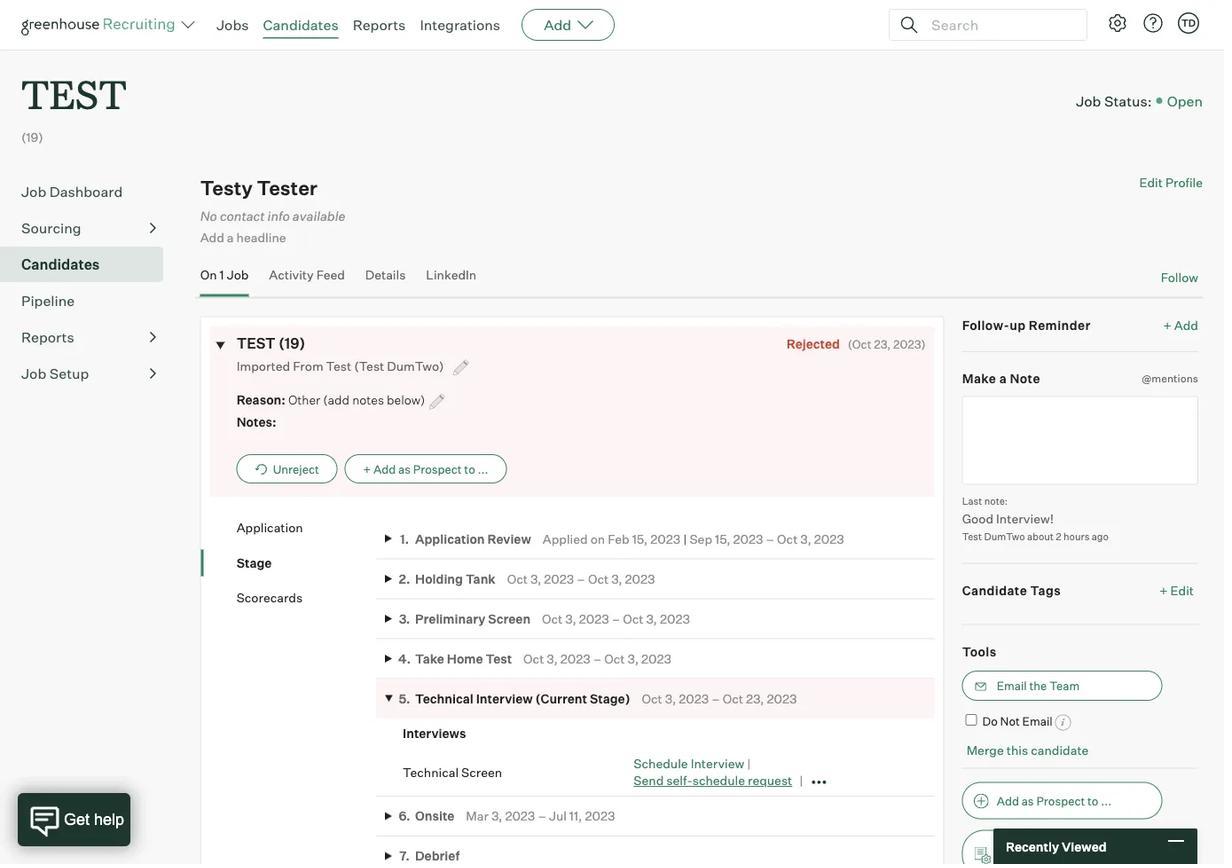 Task type: locate. For each thing, give the bounding box(es) containing it.
1 vertical spatial (19)
[[279, 334, 305, 352]]

1 vertical spatial a
[[1000, 371, 1007, 386]]

0 vertical spatial (19)
[[21, 130, 43, 145]]

to
[[464, 462, 475, 476], [1088, 794, 1099, 808]]

2 horizontal spatial test
[[963, 530, 982, 542]]

email left the "the"
[[997, 679, 1027, 693]]

0 vertical spatial jobs
[[217, 16, 249, 34]]

last
[[963, 495, 983, 507]]

+ edit link
[[1156, 578, 1199, 602]]

recently
[[1006, 839, 1060, 854]]

debrief
[[415, 848, 460, 864]]

| left sep
[[683, 531, 687, 546]]

setup
[[49, 365, 89, 383]]

preliminary
[[415, 611, 486, 627]]

0 vertical spatial to
[[464, 462, 475, 476]]

1 vertical spatial edit
[[1171, 582, 1194, 598]]

0 vertical spatial reports
[[353, 16, 406, 34]]

a down contact
[[227, 230, 234, 245]]

0 horizontal spatial 15,
[[632, 531, 648, 546]]

1 horizontal spatial reports
[[353, 16, 406, 34]]

1 vertical spatial ...
[[1101, 794, 1112, 808]]

0 vertical spatial |
[[683, 531, 687, 546]]

details
[[365, 267, 406, 282]]

oct right 'tank'
[[507, 571, 528, 587]]

0 horizontal spatial edit
[[1140, 175, 1163, 191]]

test for test
[[21, 67, 127, 120]]

6.
[[399, 808, 411, 824]]

job left setup
[[21, 365, 46, 383]]

jobs link
[[217, 16, 249, 34]]

0 vertical spatial technical
[[415, 691, 474, 707]]

test down the good
[[963, 530, 982, 542]]

integrations link
[[420, 16, 501, 34]]

– up stage)
[[593, 651, 602, 666]]

reports down pipeline
[[21, 329, 74, 346]]

1 horizontal spatial as
[[1022, 794, 1034, 808]]

0 horizontal spatial a
[[227, 230, 234, 245]]

candidates link
[[263, 16, 339, 34], [21, 254, 156, 275]]

test up the imported
[[237, 334, 276, 352]]

add inside popup button
[[544, 16, 572, 34]]

7.
[[400, 848, 410, 864]]

1 vertical spatial |
[[747, 755, 751, 771]]

1 horizontal spatial test
[[237, 334, 276, 352]]

2 vertical spatial test
[[486, 651, 512, 666]]

1 horizontal spatial candidates link
[[263, 16, 339, 34]]

imported from test (test dumtwo)
[[237, 358, 447, 373]]

testy
[[200, 176, 253, 200]]

1 vertical spatial prospect
[[1037, 794, 1085, 808]]

job
[[1077, 92, 1102, 109], [21, 183, 46, 201], [227, 267, 249, 282], [21, 365, 46, 383]]

test (19)
[[237, 334, 305, 352]]

0 horizontal spatial as
[[398, 462, 411, 476]]

candidates link down sourcing link
[[21, 254, 156, 275]]

0 vertical spatial prospect
[[413, 462, 462, 476]]

application up stage
[[237, 520, 303, 535]]

candidates
[[263, 16, 339, 34], [21, 256, 100, 273]]

0 vertical spatial screen
[[488, 611, 531, 627]]

1 horizontal spatial ...
[[1101, 794, 1112, 808]]

1 horizontal spatial reports link
[[353, 16, 406, 34]]

job setup
[[21, 365, 89, 383]]

1.
[[400, 531, 409, 546]]

linkedin
[[426, 267, 477, 282]]

review
[[488, 531, 531, 546]]

test inside the last note: good interview! test dumtwo               about 2 hours               ago
[[963, 530, 982, 542]]

activity
[[269, 267, 314, 282]]

tags
[[1031, 582, 1061, 598]]

other
[[288, 392, 321, 408]]

screen down 2. holding tank oct 3, 2023 – oct 3, 2023
[[488, 611, 531, 627]]

screen up mar
[[462, 764, 502, 780]]

1 vertical spatial as
[[1022, 794, 1034, 808]]

+ add as prospect to ... button
[[345, 454, 507, 483]]

0 horizontal spatial (19)
[[21, 130, 43, 145]]

merge this candidate link
[[967, 742, 1089, 758]]

0 horizontal spatial ...
[[478, 462, 489, 476]]

add button
[[522, 9, 615, 41]]

pipeline
[[21, 292, 75, 310]]

add as prospect to ...
[[997, 794, 1112, 808]]

1 horizontal spatial 23,
[[874, 337, 891, 351]]

greenhouse recruiting image
[[21, 14, 181, 35]]

job for job status:
[[1077, 92, 1102, 109]]

integrations
[[420, 16, 501, 34]]

good
[[963, 511, 994, 526]]

test right home
[[486, 651, 512, 666]]

1 vertical spatial 23,
[[746, 691, 764, 707]]

stage link
[[237, 554, 376, 571]]

reports left 'integrations'
[[353, 16, 406, 34]]

on
[[591, 531, 605, 546]]

reports link left 'integrations'
[[353, 16, 406, 34]]

None text field
[[963, 396, 1199, 485]]

1 horizontal spatial prospect
[[1037, 794, 1085, 808]]

(19) down test link
[[21, 130, 43, 145]]

1 vertical spatial to
[[1088, 794, 1099, 808]]

prospect up recently viewed
[[1037, 794, 1085, 808]]

a
[[227, 230, 234, 245], [1000, 371, 1007, 386]]

feb
[[608, 531, 630, 546]]

sep
[[690, 531, 713, 546]]

1 vertical spatial interview
[[691, 755, 745, 771]]

as down below)
[[398, 462, 411, 476]]

0 vertical spatial test
[[21, 67, 127, 120]]

td
[[1182, 17, 1196, 29]]

a left note
[[1000, 371, 1007, 386]]

1
[[220, 267, 224, 282]]

0 vertical spatial 23,
[[874, 337, 891, 351]]

1 horizontal spatial jobs
[[1064, 856, 1090, 864]]

edit profile
[[1140, 175, 1203, 191]]

1 vertical spatial +
[[363, 462, 371, 476]]

not
[[1001, 714, 1020, 728]]

(19) up from
[[279, 334, 305, 352]]

0 horizontal spatial test
[[326, 358, 352, 373]]

interview down 4. take home test oct 3, 2023 – oct 3, 2023
[[476, 691, 533, 707]]

0 horizontal spatial interview
[[476, 691, 533, 707]]

15, right sep
[[715, 531, 731, 546]]

as
[[398, 462, 411, 476], [1022, 794, 1034, 808]]

2. holding tank oct 3, 2023 – oct 3, 2023
[[399, 571, 655, 587]]

@mentions link
[[1142, 370, 1199, 387]]

ago
[[1092, 530, 1109, 542]]

interview up schedule
[[691, 755, 745, 771]]

rejected (oct 23, 2023)
[[787, 336, 926, 351]]

... up remove
[[1101, 794, 1112, 808]]

1 vertical spatial reports link
[[21, 327, 156, 348]]

1 vertical spatial test
[[963, 530, 982, 542]]

2 vertical spatial +
[[1160, 582, 1168, 598]]

info
[[268, 208, 290, 224]]

prospect down below)
[[413, 462, 462, 476]]

1 horizontal spatial interview
[[691, 755, 745, 771]]

23, right (oct
[[874, 337, 891, 351]]

candidates link right jobs link
[[263, 16, 339, 34]]

job left status: on the right
[[1077, 92, 1102, 109]]

1 horizontal spatial to
[[1088, 794, 1099, 808]]

as up recently
[[1022, 794, 1034, 808]]

notes:
[[237, 414, 276, 430]]

add inside testy tester no contact info available add a headline
[[200, 230, 224, 245]]

1 horizontal spatial 15,
[[715, 531, 731, 546]]

test down greenhouse recruiting image
[[21, 67, 127, 120]]

1 vertical spatial test
[[237, 334, 276, 352]]

+ for + edit
[[1160, 582, 1168, 598]]

technical down interviews
[[403, 764, 459, 780]]

status:
[[1105, 92, 1152, 109]]

request
[[748, 773, 793, 788]]

0 horizontal spatial candidates
[[21, 256, 100, 273]]

0 vertical spatial +
[[1164, 317, 1172, 333]]

0 vertical spatial edit
[[1140, 175, 1163, 191]]

add
[[544, 16, 572, 34], [200, 230, 224, 245], [1175, 317, 1199, 333], [374, 462, 396, 476], [997, 794, 1020, 808]]

application up holding
[[415, 531, 485, 546]]

(add
[[323, 392, 350, 408]]

15, right feb
[[632, 531, 648, 546]]

job right 1
[[227, 267, 249, 282]]

0 horizontal spatial to
[[464, 462, 475, 476]]

technical screen
[[403, 764, 502, 780]]

add, transfer or remove candidate's jobs button
[[963, 830, 1163, 864]]

email
[[997, 679, 1027, 693], [1023, 714, 1053, 728]]

oct right stage)
[[642, 691, 663, 707]]

edit
[[1140, 175, 1163, 191], [1171, 582, 1194, 598]]

reports link up the job setup link
[[21, 327, 156, 348]]

23, up request
[[746, 691, 764, 707]]

activity feed link
[[269, 267, 345, 293]]

jul
[[549, 808, 567, 824]]

technical up interviews
[[415, 691, 474, 707]]

(oct
[[848, 337, 872, 351]]

1 horizontal spatial candidates
[[263, 16, 339, 34]]

0 horizontal spatial reports link
[[21, 327, 156, 348]]

job status:
[[1077, 92, 1152, 109]]

testy tester no contact info available add a headline
[[200, 176, 346, 245]]

prospect
[[413, 462, 462, 476], [1037, 794, 1085, 808]]

+ inside button
[[363, 462, 371, 476]]

0 horizontal spatial reports
[[21, 329, 74, 346]]

on 1 job link
[[200, 267, 249, 293]]

0 horizontal spatial jobs
[[217, 16, 249, 34]]

to inside + add as prospect to ... button
[[464, 462, 475, 476]]

a inside testy tester no contact info available add a headline
[[227, 230, 234, 245]]

interview inside schedule interview | send self-schedule request
[[691, 755, 745, 771]]

tester
[[257, 176, 318, 200]]

unreject button
[[237, 454, 338, 483]]

merge
[[967, 742, 1004, 758]]

schedule
[[634, 755, 688, 771]]

1 vertical spatial screen
[[462, 764, 502, 780]]

job for job dashboard
[[21, 183, 46, 201]]

send
[[634, 773, 664, 788]]

test
[[21, 67, 127, 120], [237, 334, 276, 352]]

email right not
[[1023, 714, 1053, 728]]

2
[[1056, 530, 1062, 542]]

0 vertical spatial a
[[227, 230, 234, 245]]

oct right sep
[[777, 531, 798, 546]]

0 vertical spatial as
[[398, 462, 411, 476]]

1 horizontal spatial |
[[747, 755, 751, 771]]

job up sourcing
[[21, 183, 46, 201]]

technical
[[415, 691, 474, 707], [403, 764, 459, 780]]

1 vertical spatial reports
[[21, 329, 74, 346]]

1 vertical spatial candidates link
[[21, 254, 156, 275]]

0 horizontal spatial candidates link
[[21, 254, 156, 275]]

+ edit
[[1160, 582, 1194, 598]]

candidates down sourcing
[[21, 256, 100, 273]]

edit profile link
[[1140, 175, 1203, 191]]

email inside button
[[997, 679, 1027, 693]]

1 horizontal spatial test
[[486, 651, 512, 666]]

(current
[[536, 691, 587, 707]]

0 horizontal spatial test
[[21, 67, 127, 120]]

1 vertical spatial jobs
[[1064, 856, 1090, 864]]

0 vertical spatial email
[[997, 679, 1027, 693]]

no
[[200, 208, 217, 224]]

applied
[[543, 531, 588, 546]]

application
[[237, 520, 303, 535], [415, 531, 485, 546]]

interview!
[[997, 511, 1054, 526]]

candidates right jobs link
[[263, 16, 339, 34]]

test left (test
[[326, 358, 352, 373]]

... up the review
[[478, 462, 489, 476]]

| up request
[[747, 755, 751, 771]]

1 horizontal spatial (19)
[[279, 334, 305, 352]]

configure image
[[1107, 12, 1129, 34]]



Task type: vqa. For each thing, say whether or not it's contained in the screenshot.
Integrations link
yes



Task type: describe. For each thing, give the bounding box(es) containing it.
or
[[1073, 838, 1084, 852]]

job for job setup
[[21, 365, 46, 383]]

profile
[[1166, 175, 1203, 191]]

recently viewed
[[1006, 839, 1107, 854]]

5.
[[399, 691, 410, 707]]

mar
[[466, 808, 489, 824]]

job dashboard link
[[21, 181, 156, 202]]

1. application review applied on  feb 15, 2023 | sep 15, 2023 – oct 3, 2023
[[400, 531, 845, 546]]

interviews
[[403, 726, 466, 741]]

available
[[293, 208, 346, 224]]

notes
[[352, 392, 384, 408]]

0 horizontal spatial |
[[683, 531, 687, 546]]

tools
[[963, 644, 997, 659]]

2.
[[399, 571, 410, 587]]

dumtwo
[[985, 530, 1026, 542]]

oct down 3. preliminary screen oct 3, 2023 – oct 3, 2023
[[524, 651, 544, 666]]

0 vertical spatial candidates link
[[263, 16, 339, 34]]

+ add
[[1164, 317, 1199, 333]]

5. technical interview (current stage)
[[399, 691, 631, 707]]

to inside "add as prospect to ..." button
[[1088, 794, 1099, 808]]

0 vertical spatial interview
[[476, 691, 533, 707]]

Search text field
[[927, 12, 1071, 38]]

as inside + add as prospect to ... button
[[398, 462, 411, 476]]

job inside "link"
[[227, 267, 249, 282]]

Do Not Email checkbox
[[966, 714, 978, 726]]

viewed
[[1062, 839, 1107, 854]]

+ for + add
[[1164, 317, 1172, 333]]

– down applied
[[577, 571, 586, 587]]

home
[[447, 651, 483, 666]]

– down feb
[[612, 611, 620, 627]]

headline
[[237, 230, 286, 245]]

activity feed
[[269, 267, 345, 282]]

stage
[[237, 555, 272, 570]]

1 vertical spatial candidates
[[21, 256, 100, 273]]

1 15, from the left
[[632, 531, 648, 546]]

details link
[[365, 267, 406, 293]]

oct up schedule interview | send self-schedule request
[[723, 691, 744, 707]]

dumtwo)
[[387, 358, 444, 373]]

job dashboard
[[21, 183, 123, 201]]

below)
[[387, 392, 425, 408]]

rejected
[[787, 336, 840, 351]]

oct up 4. take home test oct 3, 2023 – oct 3, 2023
[[542, 611, 563, 627]]

from
[[293, 358, 324, 373]]

add, transfer or remove candidate's jobs
[[997, 838, 1131, 864]]

add,
[[997, 838, 1023, 852]]

– left jul
[[538, 808, 547, 824]]

make
[[963, 371, 997, 386]]

oct down on
[[588, 571, 609, 587]]

imported
[[237, 358, 290, 373]]

stage)
[[590, 691, 631, 707]]

dashboard
[[49, 183, 123, 201]]

note
[[1010, 371, 1041, 386]]

23, inside the rejected (oct 23, 2023)
[[874, 337, 891, 351]]

3. preliminary screen oct 3, 2023 – oct 3, 2023
[[399, 611, 690, 627]]

11,
[[570, 808, 582, 824]]

unreject
[[273, 462, 319, 476]]

email the team
[[997, 679, 1080, 693]]

transfer
[[1026, 838, 1071, 852]]

on
[[200, 267, 217, 282]]

email the team button
[[963, 671, 1163, 701]]

application link
[[237, 519, 376, 536]]

job setup link
[[21, 363, 156, 384]]

candidate
[[1031, 742, 1089, 758]]

linkedin link
[[426, 267, 477, 293]]

4. take home test oct 3, 2023 – oct 3, 2023
[[399, 651, 672, 666]]

4.
[[399, 651, 411, 666]]

make a note
[[963, 371, 1041, 386]]

1 horizontal spatial application
[[415, 531, 485, 546]]

up
[[1010, 317, 1026, 333]]

1 horizontal spatial edit
[[1171, 582, 1194, 598]]

schedule interview link
[[634, 755, 745, 771]]

0 vertical spatial ...
[[478, 462, 489, 476]]

scorecards
[[237, 590, 303, 605]]

add as prospect to ... button
[[963, 782, 1163, 820]]

last note: good interview! test dumtwo               about 2 hours               ago
[[963, 495, 1109, 542]]

pipeline link
[[21, 290, 156, 312]]

contact
[[220, 208, 265, 224]]

open
[[1168, 92, 1203, 109]]

0 vertical spatial candidates
[[263, 16, 339, 34]]

– right sep
[[766, 531, 775, 546]]

1 vertical spatial technical
[[403, 764, 459, 780]]

the
[[1030, 679, 1047, 693]]

0 vertical spatial reports link
[[353, 16, 406, 34]]

test for test (19)
[[237, 334, 276, 352]]

7. debrief
[[400, 848, 460, 864]]

1 vertical spatial email
[[1023, 714, 1053, 728]]

team
[[1050, 679, 1080, 693]]

holding
[[415, 571, 463, 587]]

take
[[415, 651, 445, 666]]

merge this candidate
[[967, 742, 1089, 758]]

– up the schedule interview link
[[712, 691, 720, 707]]

sourcing link
[[21, 218, 156, 239]]

oct up stage)
[[605, 651, 625, 666]]

feed
[[316, 267, 345, 282]]

candidate tags
[[963, 582, 1061, 598]]

follow-up reminder
[[963, 317, 1091, 333]]

oct 3, 2023 – oct 23, 2023
[[642, 691, 797, 707]]

0 vertical spatial test
[[326, 358, 352, 373]]

| inside schedule interview | send self-schedule request
[[747, 755, 751, 771]]

2 15, from the left
[[715, 531, 731, 546]]

follow-
[[963, 317, 1010, 333]]

1 horizontal spatial a
[[1000, 371, 1007, 386]]

note:
[[985, 495, 1008, 507]]

about
[[1028, 530, 1054, 542]]

reminder
[[1029, 317, 1091, 333]]

+ for + add as prospect to ...
[[363, 462, 371, 476]]

oct down 1. application review applied on  feb 15, 2023 | sep 15, 2023 – oct 3, 2023 at the bottom of the page
[[623, 611, 644, 627]]

as inside "add as prospect to ..." button
[[1022, 794, 1034, 808]]

0 horizontal spatial application
[[237, 520, 303, 535]]

td button
[[1175, 9, 1203, 37]]

follow
[[1161, 270, 1199, 285]]

jobs inside add, transfer or remove candidate's jobs
[[1064, 856, 1090, 864]]

0 horizontal spatial 23,
[[746, 691, 764, 707]]

sourcing
[[21, 219, 81, 237]]

0 horizontal spatial prospect
[[413, 462, 462, 476]]

hours
[[1064, 530, 1090, 542]]

this
[[1007, 742, 1029, 758]]



